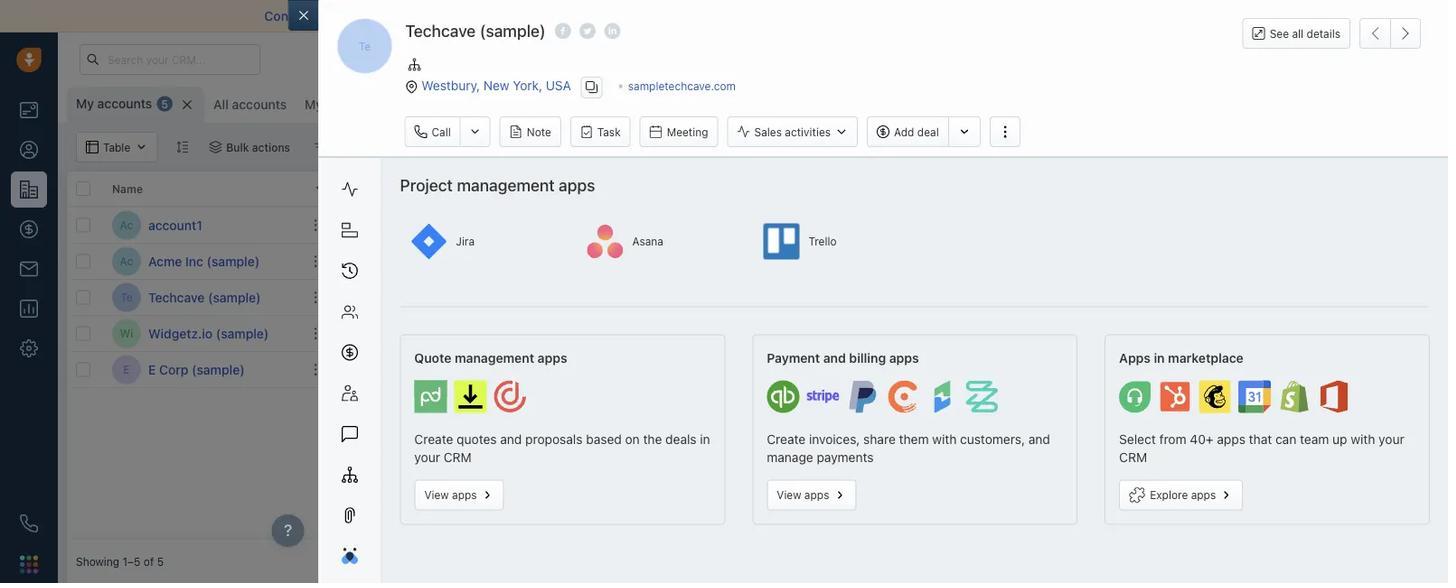 Task type: locate. For each thing, give the bounding box(es) containing it.
(sample) up widgetz.io (sample) at the bottom left of the page
[[208, 290, 261, 305]]

2 horizontal spatial accounts
[[379, 97, 433, 112]]

+ add task
[[889, 292, 944, 304], [889, 364, 944, 376]]

1 smith from the top
[[804, 219, 833, 232]]

inc
[[185, 254, 203, 269]]

sampletechcave.com link
[[628, 80, 736, 93]]

1 horizontal spatial crm
[[1119, 450, 1147, 465]]

bulk actions button
[[197, 132, 302, 163]]

john for $ 100
[[776, 255, 801, 268]]

techcave (sample) up westbury, new york, usa
[[405, 21, 546, 40]]

view apps down quotes
[[424, 489, 477, 502]]

s image
[[348, 283, 377, 312]]

4 $ from the top
[[618, 325, 627, 342]]

1 view from the left
[[424, 489, 449, 502]]

l image
[[348, 247, 377, 276]]

project management apps
[[400, 175, 595, 195]]

0 horizontal spatial e
[[123, 364, 130, 376]]

2 smith from the top
[[804, 255, 833, 268]]

5 inside 'my accounts 5'
[[161, 98, 168, 110]]

$ left 100
[[618, 253, 627, 270]]

my for my territory accounts
[[305, 97, 323, 112]]

1 horizontal spatial create
[[767, 432, 806, 447]]

1 vertical spatial te
[[120, 291, 133, 304]]

(sample) inside widgetz.io (sample) link
[[216, 326, 269, 341]]

press space to select this row. row containing $ 0
[[338, 208, 1439, 244]]

smith for $ 0
[[804, 219, 833, 232]]

0 horizontal spatial te
[[120, 291, 133, 304]]

1 vertical spatial your
[[1379, 432, 1404, 447]]

5,600
[[631, 325, 670, 342]]

e down wi
[[123, 364, 130, 376]]

1 vertical spatial 5
[[157, 556, 164, 568]]

to
[[398, 9, 410, 24], [1063, 291, 1073, 304], [1063, 328, 1073, 340], [1199, 362, 1209, 375], [521, 364, 531, 376], [1063, 364, 1073, 376]]

click right 2
[[1035, 328, 1060, 340]]

2 row group from the left
[[338, 208, 1439, 389]]

in right deals
[[700, 432, 710, 447]]

add inside button
[[894, 125, 914, 138]]

container_wx8msf4aqz5i3rn1 image inside the bulk actions button
[[209, 141, 222, 154]]

view apps button down quotes
[[414, 481, 504, 511]]

$ for $ 100
[[618, 253, 627, 270]]

add for j image
[[1076, 364, 1096, 376]]

dialog
[[288, 0, 1448, 584]]

all
[[213, 97, 229, 112]]

john smith for $ 100
[[776, 255, 833, 268]]

smith
[[804, 219, 833, 232], [804, 255, 833, 268], [804, 291, 833, 304], [804, 328, 833, 340], [804, 364, 833, 376]]

0 horizontal spatial in
[[700, 432, 710, 447]]

+ click to add down widgetz.io
[[483, 364, 553, 376]]

$ left 5,600 at the left
[[618, 325, 627, 342]]

send email image
[[1269, 52, 1282, 67]]

1 horizontal spatial te
[[359, 40, 371, 52]]

te up wi
[[120, 291, 133, 304]]

1 horizontal spatial in
[[993, 328, 1002, 340]]

0 vertical spatial add
[[894, 125, 914, 138]]

1 vertical spatial of
[[144, 556, 154, 568]]

crm down select
[[1119, 450, 1147, 465]]

1 vertical spatial techcave
[[148, 290, 205, 305]]

2 view apps button from the left
[[767, 481, 856, 511]]

5 right 1–5
[[157, 556, 164, 568]]

press space to select this row. row containing $ 5,600
[[338, 316, 1439, 353]]

view apps for create invoices, share them with customers, and manage payments
[[777, 489, 829, 502]]

2-
[[613, 9, 626, 24]]

new
[[483, 78, 509, 93]]

of right sync
[[685, 9, 697, 24]]

0 horizontal spatial of
[[144, 556, 154, 568]]

1 + add task from the top
[[889, 292, 944, 304]]

1 with from the left
[[932, 432, 957, 447]]

0 horizontal spatial create
[[414, 432, 453, 447]]

5 smith from the top
[[804, 364, 833, 376]]

techcave (sample) link
[[148, 289, 261, 307]]

acme
[[148, 254, 182, 269]]

in inside grid
[[993, 328, 1002, 340]]

apps down quotes
[[452, 489, 477, 502]]

invoices,
[[809, 432, 860, 447]]

2 vertical spatial in
[[700, 432, 710, 447]]

2 horizontal spatial your
[[1379, 432, 1404, 447]]

(sample) inside techcave (sample) link
[[208, 290, 261, 305]]

crm down quotes
[[444, 450, 472, 465]]

5 john smith from the top
[[776, 364, 833, 376]]

and right the customers,
[[1028, 432, 1050, 447]]

press space to select this row. row containing account1
[[67, 208, 338, 244]]

+ up days
[[1025, 291, 1032, 304]]

5 down search your crm... text box
[[161, 98, 168, 110]]

click down days
[[1035, 364, 1060, 376]]

0 vertical spatial your
[[318, 9, 345, 24]]

1 $ from the top
[[618, 217, 627, 234]]

3
[[470, 99, 477, 111]]

2 task from the top
[[923, 364, 944, 376]]

in inside create quotes and proposals based on the deals in your crm
[[700, 432, 710, 447]]

1 horizontal spatial e
[[148, 362, 156, 377]]

4 john from the top
[[776, 328, 801, 340]]

crm for create
[[444, 450, 472, 465]]

in left 2
[[993, 328, 1002, 340]]

1 horizontal spatial your
[[414, 450, 440, 465]]

1 vertical spatial management
[[455, 351, 534, 366]]

5036153947 link
[[1161, 324, 1226, 344]]

create left quotes
[[414, 432, 453, 447]]

1 john smith from the top
[[776, 219, 833, 232]]

apps
[[559, 175, 595, 195], [538, 351, 567, 366], [889, 351, 919, 366], [1217, 432, 1245, 447], [452, 489, 477, 502], [804, 489, 829, 502], [1191, 489, 1216, 502]]

0 vertical spatial 5
[[161, 98, 168, 110]]

bulk
[[226, 141, 249, 154]]

sampletechcave.com up meeting button
[[628, 80, 736, 93]]

1 horizontal spatial my
[[305, 97, 323, 112]]

+ click to add right 2
[[1025, 328, 1096, 340]]

2 view from the left
[[777, 489, 801, 502]]

press space to select this row. row containing $ 3,200
[[338, 280, 1439, 316]]

note button
[[500, 116, 561, 147]]

apps right billing
[[889, 351, 919, 366]]

in
[[993, 328, 1002, 340], [1154, 351, 1165, 366], [700, 432, 710, 447]]

payment
[[767, 351, 820, 366]]

2 john smith from the top
[[776, 255, 833, 268]]

your inside create quotes and proposals based on the deals in your crm
[[414, 450, 440, 465]]

2 - from the left
[[352, 219, 357, 232]]

john for $ 5,600
[[776, 328, 801, 340]]

0 horizontal spatial view
[[424, 489, 449, 502]]

2 with from the left
[[1351, 432, 1375, 447]]

phone image
[[20, 515, 38, 533]]

ac down name at left top
[[120, 219, 133, 232]]

apps right explore
[[1191, 489, 1216, 502]]

container_wx8msf4aqz5i3rn1 image
[[209, 141, 222, 154], [758, 219, 771, 232], [758, 255, 771, 268], [758, 328, 771, 340], [889, 328, 902, 340], [758, 364, 771, 376]]

based
[[586, 432, 622, 447]]

days
[[1015, 328, 1039, 340]]

4 smith from the top
[[804, 328, 833, 340]]

1 john from the top
[[776, 219, 801, 232]]

details
[[1307, 27, 1340, 40]]

row group
[[67, 208, 338, 389], [338, 208, 1439, 389]]

john
[[776, 219, 801, 232], [776, 255, 801, 268], [776, 291, 801, 304], [776, 328, 801, 340], [776, 364, 801, 376]]

add for + click to add
[[899, 364, 920, 376]]

row group containing account1
[[67, 208, 338, 389]]

e left corp at the bottom left
[[148, 362, 156, 377]]

with inside select from 40+ apps that can team up with your crm
[[1351, 432, 1375, 447]]

0 vertical spatial ac
[[120, 219, 133, 232]]

$ left 0
[[618, 217, 627, 234]]

0 vertical spatial te
[[359, 40, 371, 52]]

press space to select this row. row containing + click to add
[[338, 353, 1439, 389]]

management
[[457, 175, 555, 195], [455, 351, 534, 366]]

1 vertical spatial ac
[[120, 255, 133, 268]]

what's new image
[[1317, 54, 1330, 67]]

techcave (sample) down 'acme inc (sample)' link
[[148, 290, 261, 305]]

create inside create invoices, share them with customers, and manage payments
[[767, 432, 806, 447]]

1 vertical spatial sampletechcave.com
[[483, 291, 590, 304]]

ac left acme
[[120, 255, 133, 268]]

account1
[[148, 218, 202, 233]]

0 horizontal spatial view apps button
[[414, 481, 504, 511]]

management down note button
[[457, 175, 555, 195]]

techcave up westbury,
[[405, 21, 476, 40]]

york,
[[513, 78, 542, 93]]

bulk actions
[[226, 141, 290, 154]]

2 vertical spatial your
[[414, 450, 440, 465]]

email
[[700, 9, 732, 24]]

can
[[1275, 432, 1296, 447]]

0 vertical spatial sampletechcave.com
[[628, 80, 736, 93]]

sampletechcave.com
[[628, 80, 736, 93], [483, 291, 590, 304]]

and
[[544, 9, 566, 24], [823, 351, 846, 366], [500, 432, 522, 447], [1028, 432, 1050, 447]]

1
[[334, 141, 339, 154]]

add up the payment and billing apps
[[899, 292, 920, 304]]

apps left that
[[1217, 432, 1245, 447]]

in for due
[[993, 328, 1002, 340]]

view apps button for invoices,
[[767, 481, 856, 511]]

0 horizontal spatial with
[[932, 432, 957, 447]]

e corp (sample)
[[148, 362, 245, 377]]

add right billing
[[899, 364, 920, 376]]

1 view apps from the left
[[424, 489, 477, 502]]

with right up
[[1351, 432, 1375, 447]]

+
[[1025, 291, 1032, 304], [889, 292, 896, 304], [1025, 328, 1032, 340], [1161, 362, 1167, 375], [483, 364, 490, 376], [1025, 364, 1032, 376], [889, 364, 896, 376]]

view apps down manage
[[777, 489, 829, 502]]

+ right billing
[[889, 364, 896, 376]]

twitter circled image
[[579, 21, 596, 40]]

2 vertical spatial add
[[899, 364, 920, 376]]

j image
[[348, 320, 377, 348]]

+ add task for sampletechcave.com
[[889, 292, 944, 304]]

linkedin circled image
[[604, 21, 621, 40]]

1 crm from the left
[[444, 450, 472, 465]]

1 task from the top
[[923, 292, 944, 304]]

(sample) down widgetz.io (sample) link
[[192, 362, 245, 377]]

100
[[631, 253, 656, 270]]

grid
[[67, 170, 1439, 541]]

click down widgetz.io
[[493, 364, 518, 376]]

+ click to add for j image
[[1025, 364, 1096, 376]]

crm inside create quotes and proposals based on the deals in your crm
[[444, 450, 472, 465]]

with right them
[[932, 432, 957, 447]]

+ add task for + click to add
[[889, 364, 944, 376]]

4 john smith from the top
[[776, 328, 833, 340]]

(sample) down techcave (sample) link
[[216, 326, 269, 341]]

view apps button
[[414, 481, 504, 511], [767, 481, 856, 511]]

sampletechcave.com up widgetz.io
[[483, 291, 590, 304]]

smith for $ 5,600
[[804, 328, 833, 340]]

view apps for create quotes and proposals based on the deals in your crm
[[424, 489, 477, 502]]

0 horizontal spatial my
[[76, 96, 94, 111]]

1 horizontal spatial view apps button
[[767, 481, 856, 511]]

0 horizontal spatial view apps
[[424, 489, 477, 502]]

select from 40+ apps that can team up with your crm
[[1119, 432, 1404, 465]]

2 create from the left
[[767, 432, 806, 447]]

see all details
[[1270, 27, 1340, 40]]

accounts
[[97, 96, 152, 111], [232, 97, 287, 112], [379, 97, 433, 112]]

with
[[932, 432, 957, 447], [1351, 432, 1375, 447]]

2 ac from the top
[[120, 255, 133, 268]]

1 horizontal spatial view
[[777, 489, 801, 502]]

1 vertical spatial in
[[1154, 351, 1165, 366]]

2 $ from the top
[[618, 253, 627, 270]]

0 horizontal spatial accounts
[[97, 96, 152, 111]]

deal
[[917, 125, 939, 138]]

crm inside select from 40+ apps that can team up with your crm
[[1119, 450, 1147, 465]]

add
[[894, 125, 914, 138], [899, 292, 920, 304], [899, 364, 920, 376]]

te down mailbox
[[359, 40, 371, 52]]

apps inside explore apps button
[[1191, 489, 1216, 502]]

improve
[[413, 9, 461, 24]]

+ right 2
[[1025, 328, 1032, 340]]

view apps button down manage
[[767, 481, 856, 511]]

explore apps
[[1150, 489, 1216, 502]]

and inside create quotes and proposals based on the deals in your crm
[[500, 432, 522, 447]]

1 view apps button from the left
[[414, 481, 504, 511]]

widgetz.io
[[483, 328, 535, 340]]

apps inside select from 40+ apps that can team up with your crm
[[1217, 432, 1245, 447]]

1 ac from the top
[[120, 219, 133, 232]]

1 create from the left
[[414, 432, 453, 447]]

add for s 'image'
[[1076, 291, 1096, 304]]

sales activities button
[[727, 116, 867, 147], [727, 116, 858, 147]]

e for e corp (sample)
[[148, 362, 156, 377]]

click up days
[[1035, 291, 1060, 304]]

2 view apps from the left
[[777, 489, 829, 502]]

$ for $ 3,200
[[618, 289, 627, 306]]

freshworks switcher image
[[20, 556, 38, 574]]

1 horizontal spatial accounts
[[232, 97, 287, 112]]

(sample) right inc
[[207, 254, 260, 269]]

create inside create quotes and proposals based on the deals in your crm
[[414, 432, 453, 447]]

+ click to add for j icon
[[1025, 328, 1096, 340]]

0 vertical spatial techcave
[[405, 21, 476, 40]]

see
[[1270, 27, 1289, 40]]

+ click to add up days
[[1025, 291, 1096, 304]]

and right quotes
[[500, 432, 522, 447]]

customers,
[[960, 432, 1025, 447]]

0 vertical spatial task
[[923, 292, 944, 304]]

techcave
[[405, 21, 476, 40], [148, 290, 205, 305]]

0 horizontal spatial techcave (sample)
[[148, 290, 261, 305]]

techcave up widgetz.io
[[148, 290, 205, 305]]

management for quote
[[455, 351, 534, 366]]

0 vertical spatial management
[[457, 175, 555, 195]]

click for j image
[[1035, 364, 1060, 376]]

0 vertical spatial + add task
[[889, 292, 944, 304]]

task
[[923, 292, 944, 304], [923, 364, 944, 376]]

2 john from the top
[[776, 255, 801, 268]]

add for sampletechcave.com
[[899, 292, 920, 304]]

john smith for $ 0
[[776, 219, 833, 232]]

accounts down search your crm... text box
[[97, 96, 152, 111]]

1 filter applied button
[[302, 132, 420, 163]]

te inside button
[[359, 40, 371, 52]]

john smith for $ 5,600
[[776, 328, 833, 340]]

create
[[414, 432, 453, 447], [767, 432, 806, 447]]

1 vertical spatial + add task
[[889, 364, 944, 376]]

create invoices, share them with customers, and manage payments
[[767, 432, 1050, 465]]

press space to select this row. row containing e corp (sample)
[[67, 353, 338, 389]]

2 crm from the left
[[1119, 450, 1147, 465]]

e for e
[[123, 364, 130, 376]]

asana
[[632, 235, 663, 248]]

0 horizontal spatial techcave
[[148, 290, 205, 305]]

0 horizontal spatial crm
[[444, 450, 472, 465]]

accounts for all
[[232, 97, 287, 112]]

1 horizontal spatial of
[[685, 9, 697, 24]]

in right apps at right
[[1154, 351, 1165, 366]]

2 horizontal spatial in
[[1154, 351, 1165, 366]]

1 horizontal spatial view apps
[[777, 489, 829, 502]]

1 row group from the left
[[67, 208, 338, 389]]

facebook circled image
[[555, 21, 571, 40]]

3 more...
[[470, 99, 517, 111]]

account1 link
[[148, 216, 202, 235]]

$ left 3,200
[[618, 289, 627, 306]]

0 vertical spatial of
[[685, 9, 697, 24]]

1 vertical spatial techcave (sample)
[[148, 290, 261, 305]]

corp
[[159, 362, 188, 377]]

(sample) left facebook circled image
[[480, 21, 546, 40]]

$ 100
[[618, 253, 656, 270]]

add left deal
[[894, 125, 914, 138]]

1 horizontal spatial techcave (sample)
[[405, 21, 546, 40]]

1 vertical spatial add
[[899, 292, 920, 304]]

my
[[76, 96, 94, 111], [305, 97, 323, 112]]

row group containing $ 0
[[338, 208, 1439, 389]]

1 vertical spatial task
[[923, 364, 944, 376]]

click down 5036153947 link
[[1170, 362, 1196, 375]]

cell
[[880, 208, 1016, 243], [1016, 208, 1152, 243], [1152, 208, 1287, 243], [1287, 208, 1439, 243], [880, 244, 1016, 279], [1016, 244, 1152, 279], [1152, 244, 1287, 279], [1287, 244, 1439, 279], [1287, 280, 1439, 315], [1287, 316, 1439, 352], [1287, 353, 1439, 388]]

of right 1–5
[[144, 556, 154, 568]]

view apps button for quotes
[[414, 481, 504, 511]]

your inside select from 40+ apps that can team up with your crm
[[1379, 432, 1404, 447]]

0 vertical spatial in
[[993, 328, 1002, 340]]

create up manage
[[767, 432, 806, 447]]

1 horizontal spatial with
[[1351, 432, 1375, 447]]

3 more... button
[[445, 92, 527, 118]]

accounts right all
[[232, 97, 287, 112]]

3 $ from the top
[[618, 289, 627, 306]]

task button
[[570, 116, 631, 147]]

view for create invoices, share them with customers, and manage payments
[[777, 489, 801, 502]]

accounts up call button
[[379, 97, 433, 112]]

click
[[1035, 291, 1060, 304], [1035, 328, 1060, 340], [1170, 362, 1196, 375], [493, 364, 518, 376], [1035, 364, 1060, 376]]

management down widgetz.io
[[455, 351, 534, 366]]

0 vertical spatial techcave (sample)
[[405, 21, 546, 40]]

--
[[347, 219, 357, 232]]

showing 1–5 of 5
[[76, 556, 164, 568]]

2 + add task from the top
[[889, 364, 944, 376]]

+ click to add down days
[[1025, 364, 1096, 376]]

press space to select this row. row
[[67, 208, 338, 244], [338, 208, 1439, 244], [67, 244, 338, 280], [338, 244, 1439, 280], [67, 280, 338, 316], [338, 280, 1439, 316], [67, 316, 338, 353], [338, 316, 1439, 353], [67, 353, 338, 389], [338, 353, 1439, 389]]



Task type: vqa. For each thing, say whether or not it's contained in the screenshot.
the bottom Track
no



Task type: describe. For each thing, give the bounding box(es) containing it.
all
[[1292, 27, 1304, 40]]

te button
[[337, 18, 393, 74]]

1–5
[[122, 556, 141, 568]]

5036153947
[[1161, 326, 1226, 338]]

them
[[899, 432, 929, 447]]

ac for account1
[[120, 219, 133, 232]]

more...
[[480, 99, 517, 111]]

3 john from the top
[[776, 291, 801, 304]]

techcave (sample) inside dialog
[[405, 21, 546, 40]]

press space to select this row. row containing widgetz.io (sample)
[[67, 316, 338, 353]]

note
[[527, 126, 551, 138]]

contacts
[[390, 183, 437, 195]]

add deal button
[[867, 116, 948, 147]]

te inside grid
[[120, 291, 133, 304]]

techcave inside grid
[[148, 290, 205, 305]]

click for j icon
[[1035, 328, 1060, 340]]

press space to select this row. row containing acme inc (sample)
[[67, 244, 338, 280]]

create for create invoices, share them with customers, and manage payments
[[767, 432, 806, 447]]

quote
[[414, 351, 451, 366]]

$ 5,600
[[618, 325, 670, 342]]

mailbox
[[348, 9, 394, 24]]

your for create quotes and proposals based on the deals in your crm
[[414, 450, 440, 465]]

select
[[1119, 432, 1156, 447]]

name
[[112, 183, 143, 195]]

payments
[[817, 450, 874, 465]]

$ for $ 0
[[618, 217, 627, 234]]

and inside create invoices, share them with customers, and manage payments
[[1028, 432, 1050, 447]]

crm for select
[[1119, 450, 1147, 465]]

widgetz.io (sample)
[[148, 326, 269, 341]]

actions
[[252, 141, 290, 154]]

name row
[[67, 172, 338, 208]]

40+
[[1190, 432, 1214, 447]]

showing
[[76, 556, 119, 568]]

my for my accounts 5
[[76, 96, 94, 111]]

billing
[[849, 351, 886, 366]]

quotes
[[457, 432, 497, 447]]

2
[[1005, 328, 1012, 340]]

1 filter applied
[[334, 141, 408, 154]]

marketplace
[[1168, 351, 1244, 366]]

+ down widgetz.io
[[483, 364, 490, 376]]

explore
[[1150, 489, 1188, 502]]

accounts for my
[[97, 96, 152, 111]]

in for apps
[[1154, 351, 1165, 366]]

task
[[597, 126, 621, 138]]

create quotes and proposals based on the deals in your crm
[[414, 432, 710, 465]]

the
[[643, 432, 662, 447]]

+ click to add down 5036153947 link
[[1161, 362, 1231, 375]]

e corp (sample) link
[[148, 361, 245, 379]]

acme inc (sample) link
[[148, 253, 260, 271]]

due in 2 days
[[971, 328, 1039, 340]]

apps in marketplace
[[1119, 351, 1244, 366]]

apps down task button
[[559, 175, 595, 195]]

add deal
[[894, 125, 939, 138]]

apps up proposals
[[538, 351, 567, 366]]

related contacts
[[347, 183, 437, 195]]

up
[[1332, 432, 1347, 447]]

o
[[549, 98, 557, 111]]

sync
[[653, 9, 681, 24]]

+ click to add for s 'image'
[[1025, 291, 1096, 304]]

usa
[[546, 78, 571, 93]]

+ down days
[[1025, 364, 1032, 376]]

click for s 'image'
[[1035, 291, 1060, 304]]

project
[[400, 175, 453, 195]]

press space to select this row. row containing techcave (sample)
[[67, 280, 338, 316]]

1 horizontal spatial techcave
[[405, 21, 476, 40]]

management for project
[[457, 175, 555, 195]]

territory
[[326, 97, 375, 112]]

$ for $ 5,600
[[618, 325, 627, 342]]

task for + click to add
[[923, 364, 944, 376]]

trello
[[808, 235, 837, 248]]

share
[[863, 432, 896, 447]]

task for sampletechcave.com
[[923, 292, 944, 304]]

widgetz.io (sample) link
[[148, 325, 269, 343]]

from
[[1159, 432, 1186, 447]]

connect
[[264, 9, 315, 24]]

5 john from the top
[[776, 364, 801, 376]]

3 smith from the top
[[804, 291, 833, 304]]

+ right apps at right
[[1161, 362, 1167, 375]]

enable
[[570, 9, 610, 24]]

website
[[483, 183, 526, 195]]

view for create quotes and proposals based on the deals in your crm
[[424, 489, 449, 502]]

3,200
[[631, 289, 670, 306]]

1 - from the left
[[347, 219, 352, 232]]

proposals
[[525, 432, 583, 447]]

and left 'enable'
[[544, 9, 566, 24]]

add for j icon
[[1076, 328, 1096, 340]]

related
[[347, 183, 388, 195]]

team
[[1300, 432, 1329, 447]]

ac for acme inc (sample)
[[120, 255, 133, 268]]

grid containing $ 0
[[67, 170, 1439, 541]]

3 john smith from the top
[[776, 291, 833, 304]]

see all details button
[[1243, 18, 1350, 49]]

call link
[[404, 116, 460, 147]]

apps
[[1119, 351, 1151, 366]]

(sample) inside e corp (sample) link
[[192, 362, 245, 377]]

activities
[[785, 125, 831, 138]]

0 horizontal spatial sampletechcave.com
[[483, 291, 590, 304]]

conversations.
[[735, 9, 823, 24]]

techcave (sample) inside "row group"
[[148, 290, 261, 305]]

container_wx8msf4aqz5i3rn1 image
[[314, 141, 326, 154]]

sales activities
[[754, 125, 831, 138]]

payment and billing apps
[[767, 351, 919, 366]]

⌘
[[536, 98, 546, 111]]

+ up the payment and billing apps
[[889, 292, 896, 304]]

connect your mailbox to improve deliverability and enable 2-way sync of email conversations.
[[264, 9, 823, 24]]

0 horizontal spatial your
[[318, 9, 345, 24]]

applied
[[369, 141, 408, 154]]

and left billing
[[823, 351, 846, 366]]

john for $ 0
[[776, 219, 801, 232]]

wi
[[120, 328, 133, 340]]

phone element
[[11, 506, 47, 542]]

my territory accounts
[[305, 97, 433, 112]]

connect your mailbox link
[[264, 9, 398, 24]]

your for select from 40+ apps that can team up with your crm
[[1379, 432, 1404, 447]]

that
[[1249, 432, 1272, 447]]

explore apps button
[[1119, 481, 1243, 511]]

meeting
[[667, 126, 708, 138]]

smith for $ 100
[[804, 255, 833, 268]]

1 horizontal spatial sampletechcave.com
[[628, 80, 736, 93]]

press space to select this row. row containing $ 100
[[338, 244, 1439, 280]]

westbury, new york, usa link
[[421, 78, 571, 93]]

widgetz.io
[[148, 326, 213, 341]]

with inside create invoices, share them with customers, and manage payments
[[932, 432, 957, 447]]

deals
[[665, 432, 697, 447]]

filter
[[342, 141, 366, 154]]

westbury,
[[421, 78, 480, 93]]

dialog containing techcave (sample)
[[288, 0, 1448, 584]]

call
[[432, 126, 451, 138]]

westbury, new york, usa
[[421, 78, 571, 93]]

apps down manage
[[804, 489, 829, 502]]

jira
[[456, 235, 475, 248]]

(sample) inside 'acme inc (sample)' link
[[207, 254, 260, 269]]

j image
[[348, 356, 377, 385]]

create for create quotes and proposals based on the deals in your crm
[[414, 432, 453, 447]]

Search your CRM... text field
[[80, 44, 260, 75]]

deliverability
[[464, 9, 541, 24]]



